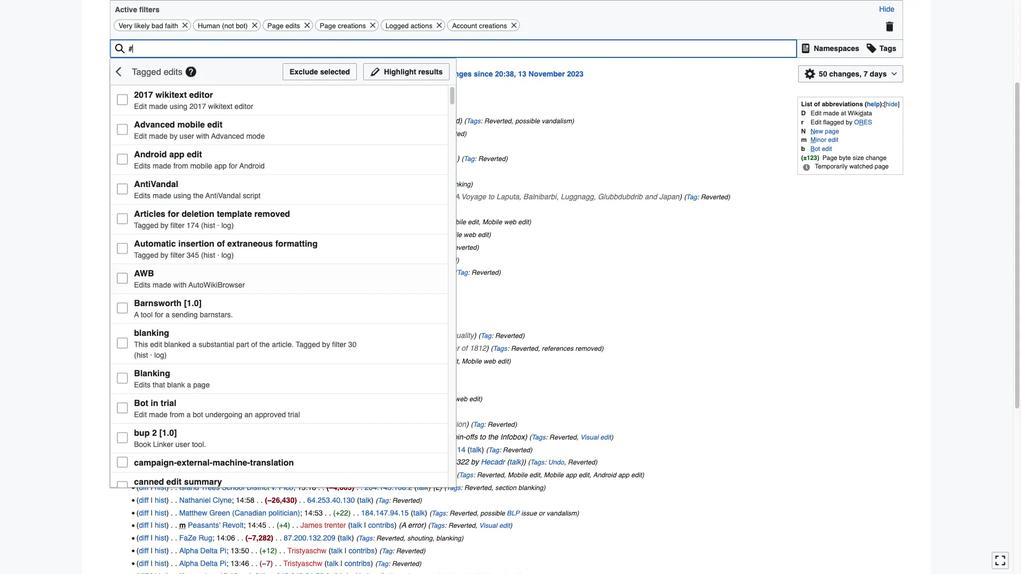 Task type: locate. For each thing, give the bounding box(es) containing it.
(hist · for deletion
[[201, 221, 219, 229]]

1 vertical spatial with
[[173, 281, 186, 289]]

page up temporarily
[[823, 154, 837, 161]]

2 vertical spatial (hist ·
[[134, 351, 152, 359]]

edit down live
[[134, 102, 147, 110]]

delaware
[[303, 445, 334, 454]]

1 vertical spatial +35
[[291, 243, 304, 251]]

26 hist from the top
[[155, 433, 166, 441]]

34 diff link from the top
[[139, 547, 149, 555]]

20:15
[[226, 142, 244, 150]]

6 check image from the top
[[117, 403, 127, 413]]

a
[[455, 192, 459, 201], [134, 310, 139, 319]]

edits left 8 link
[[134, 161, 150, 170]]

11 hist link from the top
[[155, 243, 166, 251]]

34 hist link from the top
[[155, 547, 166, 555]]

‎ 92.14.122.32 talk ‎ tag : reverted
[[308, 293, 418, 302]]

view new changes since 20:38, 13 november 2023
[[406, 70, 584, 78]]

by left american in the top of the page
[[169, 132, 177, 140]]

0 vertical spatial wikitext
[[155, 90, 187, 99]]

: inside (it was needed) tags : reverted possible vandalism
[[481, 117, 482, 125]]

1 horizontal spatial visual
[[479, 522, 497, 530]]

using up thomas
[[173, 191, 191, 200]]

14 hist from the top
[[155, 281, 166, 289]]

hist link for kirby (series) link on the bottom left of page's diff "link"
[[155, 433, 166, 441]]

reverted inside the '→‎income and wealth inequality ) tag : reverted'
[[495, 332, 522, 340]]

edit down 13 november 2023
[[134, 132, 147, 140]]

29 hist from the top
[[155, 471, 166, 479]]

17 diff from the top
[[139, 319, 149, 327]]

edits inside the awb edits made with autowikibrowser
[[134, 281, 150, 289]]

2 horizontal spatial android
[[593, 471, 616, 479]]

1 horizontal spatial possible
[[515, 117, 540, 125]]

pi
[[220, 547, 226, 555], [220, 559, 226, 568]]

a left tool
[[134, 310, 139, 319]]

21 hist from the top
[[155, 369, 166, 378]]

n up m
[[811, 128, 815, 135]]

0 vertical spatial possible
[[515, 117, 540, 125]]

and left japan
[[645, 192, 657, 201]]

tags link right typo)
[[377, 358, 391, 365]]

diff link for william stuart-houston link
[[139, 243, 149, 251]]

hist for eukaryote link
[[155, 395, 166, 403]]

: inside →‎part iii: a voyage to laputa, balnibarbi, luggnagg, glubbdubdrib and japan ) tag : reverted
[[697, 193, 699, 201]]

0 horizontal spatial antivandal
[[134, 179, 178, 189]]

1 horizontal spatial a
[[455, 192, 459, 201]]

12 diff link from the top
[[139, 256, 149, 264]]

10 diff from the top
[[139, 230, 149, 239]]

script
[[242, 191, 260, 200]]

: inside ‎ 81.101.16.101 talk ‎ tags : reverted mobile edit mobile web edit
[[371, 231, 373, 239]]

[1.0] up linker at the left bottom of page
[[159, 428, 177, 438]]

(hist · for of
[[201, 251, 219, 259]]

27 hist link from the top
[[155, 458, 166, 467]]

made down "updates"
[[149, 102, 167, 110]]

blanking down "‎ (a error) tags : reverted visual edit"
[[436, 535, 461, 542]]

check image for barnsworth
[[117, 303, 127, 313]]

23 diff from the top
[[139, 395, 149, 403]]

0 vertical spatial +22
[[284, 293, 297, 302]]

reverted inside ‎ 92.14.122.32 talk ‎ tag : reverted
[[391, 294, 418, 302]]

24 diff link from the top
[[139, 420, 149, 429]]

from inside bot in trial edit made from a bot undergoing an approved trial
[[169, 410, 184, 419]]

book
[[134, 440, 151, 449]]

+22 right 17:51
[[284, 293, 297, 302]]

0 horizontal spatial edits
[[164, 66, 183, 77]]

visual inside "‎ (a error) tags : reverted visual edit"
[[479, 522, 497, 530]]

1 hist from the top
[[155, 116, 166, 125]]

by down 12.193.151.68 link
[[322, 340, 330, 349]]

check image for awb
[[117, 273, 127, 284]]

nathaniel
[[179, 496, 211, 504]]

1 creations from the left
[[338, 22, 366, 30]]

2 horizontal spatial to
[[488, 192, 494, 201]]

0 horizontal spatial creations
[[338, 22, 366, 30]]

2 alpha delta pi from the top
[[179, 559, 226, 568]]

16 diff from the top
[[139, 306, 149, 315]]

diff link for boise airport link at the top left of the page
[[139, 142, 149, 150]]

1 vertical spatial editor
[[234, 102, 253, 110]]

1 vertical spatial +22
[[336, 509, 348, 517]]

2 check image from the top
[[117, 124, 127, 135]]

check image
[[117, 184, 127, 194], [117, 213, 127, 224], [117, 243, 127, 254], [117, 273, 127, 284], [117, 338, 127, 348], [117, 457, 127, 468]]

‎ tag : reverted for −7 ‎
[[373, 559, 419, 568]]

0 vertical spatial user
[[179, 132, 194, 140]]

+36 ‎ down '−18,139 ‎' at the bottom
[[268, 471, 285, 479]]

page down change
[[875, 163, 889, 170]]

2 vertical spatial for
[[154, 310, 163, 319]]

diff link for the gulliver's travels link
[[139, 192, 149, 201]]

1 vertical spatial wikitext
[[208, 102, 232, 110]]

clock image
[[801, 164, 812, 171]]

you down 'inertial'
[[413, 433, 425, 441]]

2 horizontal spatial page
[[875, 163, 889, 170]]

by inside 'blanking this edit blanked a substantial part of the article. tagged by filter 30 (hist · log)'
[[322, 340, 330, 349]]

blanking down know
[[423, 168, 448, 175]]

contribs link
[[368, 521, 394, 530], [349, 547, 375, 555], [345, 559, 371, 568]]

(undid
[[376, 458, 398, 467]]

with up boise airport
[[196, 132, 209, 140]]

a inside barnsworth [1.0] a tool for a sending barnstars.
[[165, 310, 169, 319]]

check image
[[117, 94, 127, 105], [117, 124, 127, 135], [117, 154, 127, 164], [117, 303, 127, 313], [117, 373, 127, 384], [117, 403, 127, 413], [117, 433, 127, 443], [117, 481, 127, 492]]

3 hist link from the top
[[155, 142, 166, 150]]

1 vertical spatial 2017
[[189, 102, 206, 110]]

tags up ‎ 173.46.96.186 talk ‎ ( →‎literary career ) tag : reverted
[[357, 231, 371, 239]]

1 hist link from the top
[[155, 116, 166, 125]]

page creations
[[320, 22, 366, 30]]

26 hist link from the top
[[155, 445, 166, 454]]

0 horizontal spatial section
[[400, 168, 421, 175]]

32 diff from the top
[[139, 509, 149, 517]]

16 diff link from the top
[[139, 306, 149, 315]]

remove 'page creations' image
[[369, 20, 377, 31]]

a left bot
[[186, 410, 190, 419]]

(series)
[[198, 433, 223, 441]]

16 hist from the top
[[155, 306, 166, 315]]

(it
[[411, 116, 417, 125]]

reverted inside ‎ 92.25.209.101 talk ‎ tag : reverted
[[403, 206, 430, 213]]

made inside the awb edits made with autowikibrowser
[[152, 281, 171, 289]]

edits down blanking
[[134, 380, 150, 389]]

view new changes since 20:38, 13 november 2023 button
[[390, 66, 587, 83]]

boise airport link
[[179, 142, 221, 150]]

of inside the automatic insertion of extraneous formatting tagged by filter 345 (hist · log)
[[217, 238, 225, 248]]

removed inside articles for deletion template removed tagged by filter 174 (hist · log)
[[254, 209, 290, 219]]

tags down "184.147.94.15"
[[358, 535, 373, 542]]

1 vertical spatial using
[[173, 191, 191, 200]]

1 vertical spatial [1.0]
[[159, 428, 177, 438]]

+12 ‎ up −7 ‎
[[262, 547, 279, 555]]

+35
[[293, 205, 305, 213], [291, 243, 304, 251]]

inequality
[[442, 331, 474, 340]]

filters list box
[[110, 58, 457, 574]]

edit inside 2017 wikitext editor edit made using 2017 wikitext editor
[[134, 102, 147, 110]]

mobile inside 'advanced mobile edit edit made by user with advanced mode'
[[177, 119, 205, 129]]

edit inside b ot edit (±123) page byte size change
[[822, 145, 832, 152]]

1 pi from the top
[[220, 547, 226, 555]]

hecadr link
[[481, 458, 505, 467]]

section inside the ‎ 204.145.108.2 talk ‎ (l) tags : reverted section blanking
[[495, 484, 516, 492]]

tags right error)
[[430, 522, 445, 530]]

reverted inside (did you know fact.) tag : reverted
[[478, 155, 505, 163]]

18:18
[[230, 230, 248, 239]]

1 horizontal spatial android
[[239, 161, 265, 170]]

19 diff from the top
[[139, 344, 149, 353]]

+35 up "173.46.96.186"
[[291, 243, 304, 251]]

1 vertical spatial m
[[179, 154, 186, 163]]

2 delta from the top
[[200, 559, 218, 568]]

4 hist link from the top
[[155, 154, 166, 163]]

using
[[169, 102, 187, 110], [173, 191, 191, 200]]

0 horizontal spatial editor
[[189, 90, 213, 99]]

edits up articles
[[134, 191, 150, 200]]

tags right '(aaa)'
[[351, 168, 366, 175]]

15 hist link from the top
[[155, 306, 166, 315]]

page for page creations
[[320, 22, 336, 30]]

13 hist link from the top
[[155, 281, 166, 289]]

trial
[[160, 398, 176, 408], [288, 410, 300, 419]]

november down live
[[120, 102, 157, 111]]

contribs link for +12 ‎
[[349, 547, 375, 555]]

filter down 12.193.151.68 talk
[[332, 340, 346, 349]]

28 diff from the top
[[139, 458, 149, 467]]

4 edits from the top
[[134, 380, 150, 389]]

1 vertical spatial edits
[[164, 66, 183, 77]]

offs
[[466, 433, 478, 441]]

made inside bot in trial edit made from a bot undergoing an approved trial
[[149, 410, 167, 419]]

28 hist from the top
[[155, 458, 166, 467]]

0 vertical spatial you
[[409, 154, 421, 163]]

7 diff from the top
[[139, 192, 149, 201]]

airport
[[200, 142, 221, 150]]

contribs for +12 ‎
[[349, 547, 375, 555]]

1 horizontal spatial with
[[196, 132, 209, 140]]

[1.0]
[[184, 298, 201, 308], [159, 428, 177, 438]]

2 vertical spatial section
[[495, 484, 516, 492]]

made down in
[[149, 410, 167, 419]]

by down 'automatic'
[[160, 251, 168, 259]]

0 vertical spatial 2023
[[567, 70, 584, 78]]

editor down learn more about tagged edits icon
[[189, 90, 213, 99]]

houston
[[228, 243, 255, 251]]

tag
[[381, 142, 392, 150], [464, 155, 475, 163], [686, 193, 697, 201], [389, 206, 399, 213], [415, 256, 426, 264], [457, 269, 468, 277], [376, 294, 387, 302], [364, 320, 375, 327], [481, 332, 491, 340], [473, 421, 484, 429], [488, 446, 499, 454], [378, 497, 389, 504], [382, 547, 392, 555], [377, 560, 388, 568]]

butch (lesbian slang)
[[179, 293, 249, 302]]

0 horizontal spatial a
[[134, 310, 139, 319]]

0 vertical spatial vandalism
[[542, 117, 572, 125]]

section down (did
[[400, 168, 421, 175]]

hist link for inertia link diff "link"
[[155, 420, 166, 429]]

contribs for −7 ‎
[[345, 559, 371, 568]]

edit right d
[[811, 110, 822, 117]]

alpha delta pi for 13:46
[[179, 559, 226, 568]]

2 vertical spatial log)
[[154, 351, 166, 359]]

reverted inside "‎ 87.200.132.209 talk ‎ tags : reverted shouting blanking"
[[376, 535, 403, 542]]

antivandal up thomas john barnardo
[[205, 191, 240, 200]]

1 vertical spatial page
[[875, 163, 889, 170]]

tristyaschw for −7 ‎
[[283, 559, 322, 568]]

b ot edit (±123) page byte size change
[[801, 145, 887, 161]]

0 horizontal spatial page
[[193, 380, 210, 389]]

2 diff link from the top
[[139, 129, 149, 137]]

1 vertical spatial contribs
[[349, 547, 375, 555]]

shouting
[[407, 535, 433, 542]]

16 hist link from the top
[[155, 319, 166, 327]]

diff link for rexy 'link'
[[139, 281, 149, 289]]

11 diff link from the top
[[139, 243, 149, 251]]

50 changes, 7 days button
[[798, 66, 903, 83]]

assiginack
[[227, 344, 262, 353]]

→‎income and wealth inequality link
[[370, 331, 474, 340]]

hist link for 1st diff "link" from the bottom of the page
[[155, 559, 166, 568]]

30 diff from the top
[[139, 483, 149, 492]]

section inside ‎ 12.232.160.99 talk ‎ (aaa) tags : reverted section blanking
[[400, 168, 421, 175]]

mobile
[[446, 218, 466, 226], [482, 218, 502, 226], [406, 231, 426, 239], [442, 231, 462, 239], [426, 358, 446, 365], [462, 358, 482, 365], [433, 396, 453, 403], [508, 471, 528, 479], [544, 471, 564, 479]]

m up "faze"
[[179, 521, 186, 530]]

m up b
[[801, 136, 807, 143]]

1 vertical spatial from
[[169, 410, 184, 419]]

by inside edit flagged by o r es n n ew page m m inor edit b
[[846, 119, 853, 126]]

0 vertical spatial mobile
[[177, 119, 205, 129]]

tag inside the ‎ 105.226.97.178 talk ‎ ( →‎early understanding of inertial motion ) tag : reverted
[[473, 421, 484, 429]]

m inside edit flagged by o r es n n ew page m m inor edit b
[[801, 136, 807, 143]]

cornhuskers
[[213, 116, 255, 125]]

‎ tristyaschw for −7 ‎
[[281, 559, 322, 568]]

hist for nathaniel clyne link
[[155, 496, 166, 504]]

hist for 'ernst haeckel' link
[[155, 230, 166, 239]]

george
[[179, 445, 204, 454]]

23 hist from the top
[[155, 395, 166, 403]]

learn more about tagged edits image
[[186, 64, 196, 80]]

: inside the '→‎income and wealth inequality ) tag : reverted'
[[491, 332, 493, 340]]

→‎early understanding of inertial motion link
[[336, 420, 466, 429]]

wikitext
[[155, 90, 187, 99], [208, 102, 232, 110]]

13 right 20:38,
[[518, 70, 526, 78]]

hist link for nebraska cornhuskers football link diff "link"
[[155, 116, 166, 125]]

alpha delta pi link for 13:50
[[179, 547, 226, 555]]

10 hist link from the top
[[155, 230, 166, 239]]

tag inside ‎ 64.253.40.130 talk ‎ tag : reverted
[[378, 497, 389, 504]]

1 horizontal spatial advanced
[[211, 132, 244, 140]]

charles lawson link
[[179, 471, 233, 479]]

hist link for 'ernst haeckel' link's diff "link"
[[155, 230, 166, 239]]

trenter
[[324, 521, 346, 530]]

‎ 81.101.16.101 talk ‎ tags : reverted mobile edit mobile web edit
[[285, 230, 489, 239]]

hist for haber process link
[[155, 407, 166, 416]]

hist for holland tunnel link
[[155, 319, 166, 327]]

page edits
[[267, 22, 300, 30]]

clear all filters image
[[885, 19, 895, 34]]

22 diff link from the top
[[139, 395, 149, 403]]

diff link for nebraska cornhuskers football link
[[139, 116, 149, 125]]

25 diff link from the top
[[139, 433, 149, 441]]

32 diff link from the top
[[139, 521, 149, 530]]

26 diff from the top
[[139, 433, 149, 441]]

approved
[[255, 410, 286, 419]]

+35 ‎ up "173.46.96.186"
[[291, 243, 308, 251]]

‎ tristyaschw for +12 ‎
[[285, 547, 326, 555]]

: inside the ‎ 105.226.97.178 talk ‎ ( →‎early understanding of inertial motion ) tag : reverted
[[484, 421, 486, 429]]

(lesbian
[[200, 293, 226, 302]]

(l)
[[433, 483, 442, 492]]

30 hist link from the top
[[155, 496, 166, 504]]

0 vertical spatial android
[[134, 149, 167, 159]]

0 horizontal spatial 13
[[110, 102, 118, 111]]

29 diff link from the top
[[139, 483, 149, 492]]

1 vertical spatial contribs link
[[349, 547, 375, 555]]

1 alpha delta pi from the top
[[179, 547, 226, 555]]

diff for kirby (series) link on the bottom left of page
[[139, 433, 149, 441]]

8 hist link from the top
[[155, 205, 166, 213]]

23 diff link from the top
[[139, 407, 149, 416]]

+36 up v.
[[268, 471, 281, 479]]

telling
[[391, 433, 411, 441]]

hist for rexy 'link'
[[155, 281, 166, 289]]

1 vertical spatial for
[[168, 209, 179, 219]]

0 horizontal spatial with
[[173, 281, 186, 289]]

made inside 2017 wikitext editor edit made using 2017 wikitext editor
[[149, 102, 167, 110]]

edits inside blanking edits that blank a page
[[134, 380, 150, 389]]

1 diff from the top
[[139, 116, 149, 125]]

9 hist from the top
[[155, 218, 166, 226]]

hist link for diff "link" corresponding to american basketball association link
[[155, 129, 166, 137]]

( down the 195.224.137.154 link
[[333, 420, 336, 429]]

user inside 'advanced mobile edit edit made by user with advanced mode'
[[179, 132, 194, 140]]

section up →‎part
[[423, 180, 444, 188]]

for
[[229, 161, 237, 170], [168, 209, 179, 219], [154, 310, 163, 319]]

visual edit link for tags link right of error)
[[479, 522, 510, 530]]

2 vertical spatial visual
[[479, 522, 497, 530]]

+12 up −7 ‎
[[262, 547, 275, 555]]

5 diff link from the top
[[139, 167, 149, 175]]

travels
[[212, 192, 236, 201]]

by inside the automatic insertion of extraneous formatting tagged by filter 345 (hist · log)
[[160, 251, 168, 259]]

a right iii: in the top left of the page
[[455, 192, 459, 201]]

(added
[[352, 433, 375, 441]]

1 horizontal spatial edits
[[286, 22, 300, 30]]

1 horizontal spatial creations
[[479, 22, 507, 30]]

[1.0] up sending
[[184, 298, 201, 308]]

holland tunnel link
[[179, 319, 229, 327]]

formatting
[[275, 238, 317, 248]]

diff link for butch (lesbian slang) link
[[139, 293, 149, 302]]

19:59
[[234, 154, 252, 163]]

1 vertical spatial alpha
[[179, 559, 198, 568]]

n down the r
[[801, 128, 806, 135]]

to left the laputa,
[[488, 192, 494, 201]]

section up the blp link
[[495, 484, 516, 492]]

edit inside d edit made at wiki d ata r
[[811, 110, 822, 117]]

4 hist from the top
[[155, 154, 166, 163]]

using inside 2017 wikitext editor edit made using 2017 wikitext editor
[[169, 102, 187, 110]]

thomas
[[179, 205, 206, 213]]

removed right references
[[575, 345, 601, 353]]

edit down the 'bot'
[[134, 410, 147, 419]]

: reverted
[[446, 244, 477, 251]]

possible left the blp link
[[480, 509, 505, 517]]

1184938322
[[428, 458, 469, 467]]

19 hist link from the top
[[155, 357, 166, 365]]

the down 17:24
[[259, 340, 270, 349]]

hist link for ottery st mary link at top left diff "link"
[[155, 218, 166, 226]]

: inside ‎ 92.14.122.32 talk ‎ tag : reverted
[[387, 294, 389, 302]]

1 horizontal spatial n
[[811, 128, 815, 135]]

18:19
[[231, 218, 250, 226]]

mobile web edit
[[433, 396, 480, 403]]

1 horizontal spatial removed
[[575, 345, 601, 353]]

reverted inside (it was needed) tags : reverted possible vandalism
[[484, 117, 511, 125]]

1 horizontal spatial 2017
[[189, 102, 206, 110]]

: inside the ‎ 204.145.108.2 talk ‎ (l) tags : reverted section blanking
[[461, 484, 462, 492]]

19 hist from the top
[[155, 344, 166, 353]]

2 hist from the top
[[155, 129, 166, 137]]

71.89.153.226
[[278, 142, 326, 150]]

14 hist link from the top
[[155, 293, 166, 302]]

0 horizontal spatial +12
[[248, 395, 261, 403]]

2 horizontal spatial page
[[823, 154, 837, 161]]

filter for for
[[170, 221, 184, 229]]

(
[[865, 101, 867, 108], [350, 256, 353, 264], [333, 420, 336, 429], [507, 458, 509, 467]]

edit inside android app edit edits made from mobile app for android
[[187, 149, 202, 159]]

+15
[[235, 420, 248, 429]]

creations left remove 'page creations' image
[[338, 22, 366, 30]]

diff link for matthew green (canadian politician) link
[[139, 509, 149, 517]]

+12 ‎ up an
[[248, 395, 266, 403]]

: inside '‎ 66.211.219.114 talk ‎ tag : reverted'
[[499, 446, 501, 454]]

edits for blanking
[[134, 380, 150, 389]]

0 vertical spatial section
[[400, 168, 421, 175]]

optical lattice link
[[179, 458, 224, 467]]

1 horizontal spatial november
[[529, 70, 565, 78]]

14:58
[[236, 496, 255, 504]]

awb
[[134, 268, 154, 278]]

2017 up 13 november 2023
[[134, 90, 153, 99]]

1 delta from the top
[[200, 547, 218, 555]]

ottery st mary link
[[179, 218, 227, 226]]

345
[[186, 251, 199, 259]]

hist for charles lawson link
[[155, 471, 166, 479]]

5 diff from the top
[[139, 167, 149, 175]]

for up −26,329
[[229, 161, 237, 170]]

1 vertical spatial removed
[[575, 345, 601, 353]]

tag inside ‎ 199.119.28.218 talk ‎ tag : reverted
[[364, 320, 375, 327]]

0 vertical spatial removed
[[254, 209, 290, 219]]

deletion
[[181, 209, 214, 219]]

0 vertical spatial november
[[529, 70, 565, 78]]

17 hist from the top
[[155, 319, 166, 327]]

12 diff from the top
[[139, 256, 149, 264]]

9 diff from the top
[[139, 218, 149, 226]]

0 vertical spatial visual edit link
[[580, 433, 611, 441]]

32 hist from the top
[[155, 509, 166, 517]]

27 hist from the top
[[155, 445, 166, 454]]

2017 up nebraska
[[189, 102, 206, 110]]

15 hist from the top
[[155, 293, 166, 302]]

log) for extraneous
[[221, 251, 234, 259]]

wikitext down "updates"
[[155, 90, 187, 99]]

editor up cornhuskers
[[234, 102, 253, 110]]

0 vertical spatial trial
[[160, 398, 176, 408]]

105.226.97.178
[[261, 420, 313, 429]]

antivandal
[[134, 179, 178, 189], [205, 191, 240, 200]]

7 diff link from the top
[[139, 192, 149, 201]]

edits down awb
[[134, 281, 150, 289]]

tags right infobox)
[[532, 433, 546, 441]]

2a0e:1d40:c02:ea00:3d3d:27e1:adb6:91a6 link
[[294, 471, 436, 479]]

wikitext up nebraska cornhuskers football link
[[208, 102, 232, 110]]

blanking down tags : reverted mobile edit mobile app edit android app edit
[[518, 484, 543, 492]]

made
[[149, 102, 167, 110], [823, 110, 839, 117], [149, 132, 167, 140], [152, 161, 171, 170], [152, 191, 171, 200], [152, 281, 171, 289], [149, 410, 167, 419]]

meningitis link
[[179, 382, 213, 391]]

1 horizontal spatial 13
[[518, 70, 526, 78]]

hist link for butch (lesbian slang) link's diff "link"
[[155, 293, 166, 302]]

1 check image from the top
[[117, 184, 127, 194]]

diff link for charles lawson link
[[139, 471, 149, 479]]

( down the 216.47.187.54
[[350, 256, 353, 264]]

log)
[[221, 221, 234, 229], [221, 251, 234, 259], [154, 351, 166, 359]]

31 hist from the top
[[155, 496, 166, 504]]

trial right in
[[160, 398, 176, 408]]

settings image
[[805, 66, 815, 82]]

diff for nicholas ridley (martyr) link
[[139, 306, 149, 315]]

diff for holland tunnel link
[[139, 319, 149, 327]]

automatic
[[134, 238, 176, 248]]

: inside ‎ 12.232.160.99 talk ‎ (aaa) tags : reverted section blanking
[[366, 168, 367, 175]]

0 horizontal spatial possible
[[480, 509, 505, 517]]

2 horizontal spatial for
[[229, 161, 237, 170]]

7 check image from the top
[[117, 433, 127, 443]]

1 vertical spatial ‎ tag : reverted
[[373, 559, 419, 568]]

creations for page creations
[[338, 22, 366, 30]]

6 diff link from the top
[[139, 180, 149, 188]]

0 vertical spatial for
[[229, 161, 237, 170]]

with inside the awb edits made with autowikibrowser
[[173, 281, 186, 289]]

new
[[425, 70, 440, 78]]

for left ottery on the left top of the page
[[168, 209, 179, 219]]

1 vertical spatial +36
[[268, 471, 281, 479]]

33 hist link from the top
[[155, 534, 166, 542]]

hee)
[[362, 142, 376, 150]]

2 diff from the top
[[139, 129, 149, 137]]

2 creations from the left
[[479, 22, 507, 30]]

hist link for 16th diff "link" from the bottom
[[155, 369, 166, 378]]

diff for butch (lesbian slang) link
[[139, 293, 149, 302]]

reverted inside (undid revision 1184938322 by hecadr ( talk )) tags : undo reverted
[[568, 459, 595, 467]]

8 diff from the top
[[139, 205, 149, 213]]

web down 1812
[[484, 358, 496, 365]]

0 vertical spatial and
[[645, 192, 657, 201]]

log) for template
[[221, 221, 234, 229]]

tags inside the ‎ 204.145.108.2 talk ‎ (l) tags : reverted section blanking
[[446, 484, 461, 492]]

advanced up 20:15
[[211, 132, 244, 140]]

20 hist from the top
[[155, 357, 166, 365]]

−1,493 ‎
[[298, 344, 325, 353]]

81.101.16.101 link
[[287, 230, 334, 239]]

(hist · inside articles for deletion template removed tagged by filter 174 (hist · log)
[[201, 221, 219, 229]]

return to main filter menu image
[[114, 64, 124, 80]]

12 hist link from the top
[[155, 256, 166, 264]]

+22 ‎ right 17:51
[[284, 293, 302, 302]]

tagged inside articles for deletion template removed tagged by filter 174 (hist · log)
[[134, 221, 158, 229]]

matthew green (canadian politician) link
[[179, 509, 300, 517]]

hist link for island trees school district v. pico link's diff "link"
[[155, 483, 166, 492]]

possible inside (it was needed) tags : reverted possible vandalism
[[515, 117, 540, 125]]

diff for rexy 'link'
[[139, 281, 149, 289]]

0 vertical spatial tristyaschw link
[[287, 547, 326, 555]]

check image for automatic
[[117, 243, 127, 254]]

check image for android
[[117, 154, 127, 164]]

tag inside ‎ 173.46.96.186 talk ‎ ( →‎literary career ) tag : reverted
[[415, 256, 426, 264]]

10 hist from the top
[[155, 230, 166, 239]]

check image for blanking
[[117, 338, 127, 348]]

8 link
[[179, 167, 183, 175]]

28 diff link from the top
[[139, 471, 149, 479]]

diff link for island trees school district v. pico link
[[139, 483, 149, 492]]

→‎after the war of 1812 ) tags : reverted references removed
[[408, 344, 601, 353]]

11 diff from the top
[[139, 243, 149, 251]]

visual inside (added text telling you to add spin-offs to the infobox) tags : reverted visual edit
[[580, 433, 598, 441]]

edits for awb
[[134, 281, 150, 289]]

to left add
[[427, 433, 433, 441]]

r
[[859, 119, 864, 126]]

made left 8 link
[[152, 161, 171, 170]]

0 vertical spatial (hist ·
[[201, 221, 219, 229]]

+22 ‎ up "trenter" at bottom left
[[336, 509, 353, 517]]

0 horizontal spatial removed
[[254, 209, 290, 219]]

3 check image from the top
[[117, 154, 127, 164]]

5 hist from the top
[[155, 167, 166, 175]]

1 vertical spatial you
[[413, 433, 425, 441]]

+36 ‎ down 18:05
[[257, 256, 274, 264]]

23 hist link from the top
[[155, 407, 166, 416]]

for down barnsworth
[[154, 310, 163, 319]]

6 hist link from the top
[[155, 180, 166, 188]]

a for barnsworth
[[134, 310, 139, 319]]

24 hist from the top
[[155, 407, 166, 416]]

nathaniel clyne link
[[179, 496, 232, 504]]

section blanking
[[423, 180, 471, 188]]

edits left learn more about tagged edits icon
[[164, 66, 183, 77]]

hist link for holland tunnel link diff "link"
[[155, 319, 166, 327]]

diff link for american basketball association link
[[139, 129, 149, 137]]

0 vertical spatial m
[[801, 136, 807, 143]]

user inside bup 2 [1.0] book linker user tool.
[[175, 440, 190, 449]]

0 horizontal spatial page
[[267, 22, 284, 30]]

a inside barnsworth [1.0] a tool for a sending barnstars.
[[134, 310, 139, 319]]

from for edit
[[173, 161, 188, 170]]

2 vertical spatial contribs link
[[345, 559, 371, 568]]

1 horizontal spatial and
[[645, 192, 657, 201]]

possible down 20:38,
[[515, 117, 540, 125]]

ernst haeckel link
[[179, 230, 226, 239]]

hist link for 4th diff "link"
[[155, 154, 166, 163]]

reverted inside the ‎ 105.226.97.178 talk ‎ ( →‎early understanding of inertial motion ) tag : reverted
[[488, 421, 515, 429]]

0 vertical spatial [1.0]
[[184, 298, 201, 308]]

1 horizontal spatial page
[[825, 128, 839, 135]]

+4 ‎
[[279, 521, 292, 530]]

hist link for diff "link" corresponding to the gulliver's travels link
[[155, 192, 166, 201]]

alpha delta pi link for 13:46
[[179, 559, 226, 568]]

(hist · inside 'blanking this edit blanked a substantial part of the article. tagged by filter 30 (hist · log)'
[[134, 351, 152, 359]]

lawson
[[207, 471, 233, 479]]

hist for american basketball association link
[[155, 129, 166, 137]]

hist link for 'optical lattice' link's diff "link"
[[155, 458, 166, 467]]

edit inside edit flagged by o r es n n ew page m m inor edit b
[[828, 136, 838, 143]]

+12 up an
[[248, 395, 261, 403]]

tag inside ‎ 92.25.209.101 talk ‎ tag : reverted
[[389, 206, 399, 213]]

28 hist link from the top
[[155, 471, 166, 479]]

3 check image from the top
[[117, 243, 127, 254]]

hist for kirby (series) link on the bottom left of page
[[155, 433, 166, 441]]

tags inside (undid revision 1184938322 by hecadr ( talk )) tags : undo reverted
[[530, 459, 544, 467]]

reverted inside 184.147.94.15 talk ‎ tags : reverted possible blp issue or vandalism
[[450, 509, 477, 517]]

5 check image from the top
[[117, 373, 127, 384]]

page right remove 'page edits' image
[[320, 22, 336, 30]]

remove 'page edits' image
[[303, 20, 311, 31]]

tags link down "184.147.94.15"
[[358, 535, 373, 542]]

0 vertical spatial ‎ tag : reverted
[[377, 547, 423, 555]]

2 pi from the top
[[220, 559, 226, 568]]

linker
[[153, 440, 173, 449]]

edits for tagged edits
[[164, 66, 183, 77]]

green
[[209, 509, 230, 517]]

with inside 'advanced mobile edit edit made by user with advanced mode'
[[196, 132, 209, 140]]

+35 up ‎ 146.199.212.10
[[293, 205, 305, 213]]

advanced down 13 november 2023
[[134, 119, 175, 129]]

1 vertical spatial and
[[404, 331, 417, 340]]

reverted inside →‎after the war of 1812 ) tags : reverted references removed
[[511, 345, 538, 353]]

made up articles
[[152, 191, 171, 200]]

reverted inside ‎ 173.46.96.186 talk ‎ ( →‎literary career ) tag : reverted
[[430, 256, 457, 264]]

web down the laputa,
[[504, 218, 516, 226]]

tags inside (added text telling you to add spin-offs to the infobox) tags : reverted visual edit
[[532, 433, 546, 441]]

0 vertical spatial +22 ‎
[[284, 293, 302, 302]]

log) inside articles for deletion template removed tagged by filter 174 (hist · log)
[[221, 221, 234, 229]]

rexy link
[[179, 281, 196, 289]]

1 vertical spatial pi
[[220, 559, 226, 568]]

with
[[196, 132, 209, 140], [173, 281, 186, 289]]

2
[[152, 428, 157, 438]]

diff for the gulliver's travels link
[[139, 192, 149, 201]]

(hist · inside the automatic insertion of extraneous formatting tagged by filter 345 (hist · log)
[[201, 251, 219, 259]]

user up boise
[[179, 132, 194, 140]]

2023 inside button
[[567, 70, 584, 78]]

antivandal up articles
[[134, 179, 178, 189]]

haeckel
[[199, 230, 226, 239]]

tags right typo)
[[377, 358, 391, 365]]

1 vertical spatial (hist ·
[[201, 251, 219, 259]]

pi down 14:06
[[220, 547, 226, 555]]

tags inside →‎after the war of 1812 ) tags : reverted references removed
[[493, 345, 507, 353]]

using up nebraska
[[169, 102, 187, 110]]

edits inside filters list box
[[164, 66, 183, 77]]

to for you
[[427, 433, 433, 441]]

0 vertical spatial visual
[[416, 408, 434, 416]]

a down barnsworth
[[165, 310, 169, 319]]

tag inside '‎ 66.211.219.114 talk ‎ tag : reverted'
[[488, 446, 499, 454]]

+22
[[284, 293, 297, 302], [336, 509, 348, 517]]

for inside articles for deletion template removed tagged by filter 174 (hist · log)
[[168, 209, 179, 219]]

+22 ‎
[[284, 293, 302, 302], [336, 509, 353, 517]]

24 hist link from the top
[[155, 420, 166, 429]]

1 horizontal spatial visual edit link
[[580, 433, 611, 441]]

trial up 105.226.97.178
[[288, 410, 300, 419]]

33 hist from the top
[[155, 521, 166, 530]]

hist for the george washington's crossing of the delaware river link at bottom left
[[155, 445, 166, 454]]

tags up "‎ (a error) tags : reverted visual edit"
[[432, 509, 446, 517]]



Task type: describe. For each thing, give the bounding box(es) containing it.
tags inside (it was needed) tags : reverted possible vandalism
[[466, 117, 481, 125]]

remove 'very likely bad faith' image
[[181, 20, 189, 31]]

ew
[[815, 128, 823, 135]]

reverted inside '‎ 66.211.219.114 talk ‎ tag : reverted'
[[503, 446, 530, 454]]

diff link for faze rug link
[[139, 534, 149, 542]]

1 vertical spatial 2023
[[159, 102, 175, 111]]

check image for 2017
[[117, 94, 127, 105]]

0 vertical spatial +36 ‎
[[257, 256, 274, 264]]

1 horizontal spatial +12
[[262, 547, 275, 555]]

diff for meningitis link
[[139, 382, 149, 391]]

tag inside ‎ 92.14.122.32 talk ‎ tag : reverted
[[376, 294, 387, 302]]

1 horizontal spatial section
[[423, 180, 444, 188]]

204.145.108.2 link
[[365, 483, 412, 492]]

hist link for eukaryote link's diff "link"
[[155, 395, 166, 403]]

reverted inside ‎ 12.232.160.99 talk ‎ (aaa) tags : reverted section blanking
[[369, 168, 396, 175]]

: inside (added text telling you to add spin-offs to the infobox) tags : reverted visual edit
[[546, 433, 548, 441]]

vandalism inside (it was needed) tags : reverted possible vandalism
[[542, 117, 572, 125]]

184.147.94.15
[[361, 509, 409, 517]]

active filters
[[115, 5, 160, 14]]

hist link for diff "link" corresponding to nathaniel clyne link
[[155, 496, 166, 504]]

edit for advanced mobile edit
[[134, 132, 147, 140]]

hist for nicholas ridley (martyr) link
[[155, 306, 166, 315]]

reverted inside "‎ (a error) tags : reverted visual edit"
[[448, 522, 475, 530]]

diff link for muriel spark link
[[139, 256, 149, 264]]

hist for 'optical lattice' link
[[155, 458, 166, 467]]

diff link for 8 link
[[139, 167, 149, 175]]

butch (lesbian slang) link
[[179, 293, 249, 302]]

november inside view new changes since 20:38, 13 november 2023 button
[[529, 70, 565, 78]]

0 horizontal spatial +22
[[284, 293, 297, 302]]

web inside ‎ 81.101.16.101 talk ‎ tags : reverted mobile edit mobile web edit
[[464, 231, 476, 239]]

edits for page edits
[[286, 22, 300, 30]]

tag inside (did you know fact.) tag : reverted
[[464, 155, 475, 163]]

: inside ‎ 145.255.0.83 talk ‎ (fixed typo) tags : reverted mobile edit mobile web edit
[[391, 358, 393, 365]]

bup
[[134, 428, 149, 438]]

diff for jean-baptiste assiginack link
[[139, 344, 149, 353]]

possible for needed)
[[515, 117, 540, 125]]

section for (l)
[[495, 484, 516, 492]]

tags link right (l)
[[446, 484, 461, 492]]

0 vertical spatial +35 ‎
[[293, 205, 310, 213]]

updates
[[148, 70, 176, 78]]

part
[[236, 340, 249, 349]]

35 diff from the top
[[139, 547, 149, 555]]

list of abbreviations ( help ):
[[801, 101, 884, 108]]

hide button
[[884, 101, 900, 108]]

1 vertical spatial +22 ‎
[[336, 509, 353, 517]]

hist for the gulliver's travels link
[[155, 192, 166, 201]]

tags inside "‎ (a error) tags : reverted visual edit"
[[430, 522, 445, 530]]

possible for ‎
[[480, 509, 505, 517]]

page inside blanking edits that blank a page
[[193, 380, 210, 389]]

hist link for diff "link" for haber process link
[[155, 407, 166, 416]]

matthew green (canadian politician)
[[179, 509, 300, 517]]

4 diff from the top
[[139, 154, 149, 163]]

: inside 184.147.94.15 talk ‎ tags : reverted possible blp issue or vandalism
[[446, 509, 448, 517]]

island trees school district v. pico link
[[179, 483, 293, 492]]

(not
[[222, 22, 234, 30]]

: inside →‎after the war of 1812 ) tags : reverted references removed
[[507, 345, 509, 353]]

[1.0] inside bup 2 [1.0] book linker user tool.
[[159, 428, 177, 438]]

hist link for diff "link" for 8 link
[[155, 167, 166, 175]]

hist for meningitis link
[[155, 382, 166, 391]]

revolt
[[222, 521, 244, 530]]

temporarily
[[815, 163, 848, 170]]

check image for advanced
[[117, 124, 127, 135]]

0 vertical spatial +36
[[257, 256, 269, 264]]

6 hist from the top
[[155, 180, 166, 188]]

alpha delta pi for 13:50
[[179, 547, 226, 555]]

blanking inside 'blanking this edit blanked a substantial part of the article. tagged by filter 30 (hist · log)'
[[134, 328, 169, 338]]

highlight results
[[384, 67, 443, 76]]

tags inside 184.147.94.15 talk ‎ tags : reverted possible blp issue or vandalism
[[432, 509, 446, 517]]

web up motion
[[455, 396, 467, 403]]

+54
[[264, 319, 277, 327]]

laputa,
[[496, 192, 521, 201]]

hist for life peer link
[[155, 357, 166, 365]]

tags up the ‎ 204.145.108.2 talk ‎ (l) tags : reverted section blanking
[[459, 471, 473, 479]]

m for m edwin jarvis
[[179, 154, 186, 163]]

0 vertical spatial +12 ‎
[[248, 395, 266, 403]]

japan
[[659, 192, 679, 201]]

4 diff link from the top
[[139, 154, 149, 163]]

diff link for ottery st mary link at top left
[[139, 218, 149, 226]]

‎ 204.145.108.2 talk ‎ (l) tags : reverted section blanking
[[363, 483, 543, 492]]

hist link for diff "link" related to william stuart-houston link
[[155, 243, 166, 251]]

hist link for 6th diff "link" from the top
[[155, 180, 166, 188]]

edit inside 'blanking this edit blanked a substantial part of the article. tagged by filter 30 (hist · log)'
[[150, 340, 162, 349]]

: inside ‎ 199.119.28.218 talk ‎ tag : reverted
[[375, 320, 377, 327]]

the left infobox)
[[488, 433, 498, 441]]

18 hist from the top
[[155, 331, 166, 340]]

0 vertical spatial editor
[[189, 90, 213, 99]]

street
[[223, 331, 243, 340]]

fullscreen image
[[995, 555, 1006, 566]]

for inside android app edit edits made from mobile app for android
[[229, 161, 237, 170]]

blanking inside "‎ 87.200.132.209 talk ‎ tags : reverted shouting blanking"
[[436, 535, 461, 542]]

remove 'account creations' image
[[510, 20, 518, 31]]

8 check image from the top
[[117, 481, 127, 492]]

16:04
[[217, 395, 235, 403]]

the left delaware
[[290, 445, 301, 454]]

tag : reverted
[[457, 269, 499, 277]]

kirby (series)
[[179, 433, 223, 441]]

6 check image from the top
[[117, 457, 127, 468]]

diff link for eukaryote link
[[139, 395, 149, 403]]

87.200.132.209 link
[[284, 534, 335, 542]]

diff for charles lawson link
[[139, 471, 149, 479]]

blanking
[[134, 368, 170, 378]]

reverted inside ‎ 145.255.0.83 talk ‎ (fixed typo) tags : reverted mobile edit mobile web edit
[[395, 358, 422, 365]]

removed inside →‎after the war of 1812 ) tags : reverted references removed
[[575, 345, 601, 353]]

−2
[[257, 142, 266, 150]]

‎ (a error) tags : reverted visual edit
[[397, 521, 510, 530]]

diff for nebraska cornhuskers football link
[[139, 116, 149, 125]]

: inside ‎ 173.46.96.186 talk ‎ ( →‎literary career ) tag : reverted
[[426, 256, 428, 264]]

by inside 'advanced mobile edit edit made by user with advanced mode'
[[169, 132, 177, 140]]

using inside antivandal edits made using the antivandal script
[[173, 191, 191, 200]]

13 diff link from the top
[[139, 268, 149, 277]]

likely
[[134, 22, 150, 30]]

0 horizontal spatial wikitext
[[155, 90, 187, 99]]

hist for inertia link
[[155, 420, 166, 429]]

diff link for kirby (series) link on the bottom left of page
[[139, 433, 149, 441]]

diff for 8 link
[[139, 167, 149, 175]]

page inside edit flagged by o r es n n ew page m m inor edit b
[[825, 128, 839, 135]]

a inside bot in trial edit made from a bot undergoing an approved trial
[[186, 410, 190, 419]]

36 hist from the top
[[155, 559, 166, 568]]

edit inside edit flagged by o r es n n ew page m m inor edit b
[[811, 119, 822, 126]]

16:49
[[212, 357, 231, 365]]

hist for jean-baptiste assiginack link
[[155, 344, 166, 353]]

human
[[198, 22, 220, 30]]

diff for inertia link
[[139, 420, 149, 429]]

0 vertical spatial 2017
[[134, 90, 153, 99]]

article image
[[801, 41, 811, 57]]

diff link for inertia link
[[139, 420, 149, 429]]

logged actions
[[386, 22, 433, 30]]

hist for faze rug link
[[155, 534, 166, 542]]

bot
[[193, 410, 203, 419]]

a inside blanking edits that blank a page
[[187, 380, 191, 389]]

‎ 66.211.219.114 talk ‎ tag : reverted
[[413, 445, 530, 454]]

edit inside "‎ (a error) tags : reverted visual edit"
[[499, 522, 510, 530]]

: inside "‎ (a error) tags : reverted visual edit"
[[445, 522, 446, 530]]

alpha for 13:50
[[179, 547, 198, 555]]

[1.0] inside barnsworth [1.0] a tool for a sending barnstars.
[[184, 298, 201, 308]]

to for voyage
[[488, 192, 494, 201]]

jean-baptiste assiginack link
[[179, 344, 262, 353]]

‎ 216.47.187.54
[[314, 243, 364, 251]]

view
[[406, 70, 423, 78]]

tag inside →‎part iii: a voyage to laputa, balnibarbi, luggnagg, glubbdubdrib and japan ) tag : reverted
[[686, 193, 697, 201]]

20 diff link from the top
[[139, 369, 149, 378]]

edit for 2017 wikitext editor
[[134, 102, 147, 110]]

1812
[[470, 344, 486, 353]]

help link
[[867, 101, 880, 108]]

0 vertical spatial advanced
[[134, 119, 175, 129]]

→‎after
[[408, 344, 431, 353]]

holland tunnel
[[179, 319, 229, 327]]

blanking up iii: in the top left of the page
[[446, 180, 471, 188]]

tag inside the '→‎income and wealth inequality ) tag : reverted'
[[481, 332, 491, 340]]

20 diff from the top
[[139, 357, 149, 365]]

blanking inside the ‎ 204.145.108.2 talk ‎ (l) tags : reverted section blanking
[[518, 484, 543, 492]]

diff for "thomas john barnardo" link
[[139, 205, 149, 213]]

0 vertical spatial contribs link
[[368, 521, 394, 530]]

diff link for nicholas ridley (martyr) link
[[139, 306, 149, 315]]

rug
[[199, 534, 212, 542]]

: inside (undid revision 1184938322 by hecadr ( talk )) tags : undo reverted
[[544, 459, 546, 467]]

hist for 8 link
[[155, 167, 166, 175]]

remove 'logged actions' image
[[436, 20, 443, 31]]

−7,282
[[248, 534, 271, 542]]

blanking inside ‎ 12.232.160.99 talk ‎ (aaa) tags : reverted section blanking
[[423, 168, 448, 175]]

tristyaschw link for +12 ‎
[[287, 547, 326, 555]]

reverted inside ‎ 71.89.153.226 talk ‎ (tee hee) tag : reverted
[[395, 142, 422, 150]]

reverted inside ‎ 199.119.28.218 talk ‎ tag : reverted
[[379, 320, 406, 327]]

0 horizontal spatial trial
[[160, 398, 176, 408]]

2017 wikitext editor edit made using 2017 wikitext editor
[[134, 90, 253, 110]]

Filter changes (use menu or search for filter name) text field
[[110, 39, 797, 58]]

184.147.94.15 link
[[361, 509, 409, 517]]

92.14.122.32 link
[[310, 293, 353, 302]]

50
[[819, 70, 827, 78]]

this
[[134, 340, 148, 349]]

namespaces
[[814, 44, 859, 53]]

hist for muriel spark link
[[155, 256, 166, 264]]

0 vertical spatial contribs
[[368, 521, 394, 530]]

174
[[186, 221, 199, 229]]

tags link up the ‎ 204.145.108.2 talk ‎ (l) tags : reverted section blanking
[[459, 471, 473, 479]]

1 horizontal spatial to
[[480, 433, 486, 441]]

tags link right '(aaa)'
[[351, 168, 366, 175]]

18 diff from the top
[[139, 331, 149, 340]]

made inside d edit made at wiki d ata r
[[823, 110, 839, 117]]

bot
[[134, 398, 148, 408]]

tags link right 1812
[[493, 345, 507, 353]]

hist for william stuart-houston link
[[155, 243, 166, 251]]

mobile inside android app edit edits made from mobile app for android
[[190, 161, 212, 170]]

tags inside ‎ 145.255.0.83 talk ‎ (fixed typo) tags : reverted mobile edit mobile web edit
[[377, 358, 391, 365]]

35 hist from the top
[[155, 547, 166, 555]]

filter for insertion
[[170, 251, 184, 259]]

gulliver's
[[179, 192, 210, 201]]

1 vertical spatial android
[[239, 161, 265, 170]]

haber process link
[[179, 407, 228, 416]]

0 vertical spatial +35
[[293, 205, 305, 213]]

diff for the george washington's crossing of the delaware river link at bottom left
[[139, 445, 149, 454]]

the left war
[[434, 344, 444, 353]]

diff for faze rug link
[[139, 534, 149, 542]]

log) inside 'blanking this edit blanked a substantial part of the article. tagged by filter 30 (hist · log)'
[[154, 351, 166, 359]]

a inside 'blanking this edit blanked a substantial part of the article. tagged by filter 30 (hist · log)'
[[192, 340, 196, 349]]

peasants' revolt link
[[188, 521, 244, 530]]

1 vertical spatial +12 ‎
[[262, 547, 279, 555]]

: inside ‎ 92.25.209.101 talk ‎ tag : reverted
[[399, 206, 401, 213]]

check image for articles
[[117, 213, 127, 224]]

0 horizontal spatial november
[[120, 102, 157, 111]]

boise
[[179, 142, 198, 150]]

pi for 13:50
[[220, 547, 226, 555]]

1 vertical spatial 13
[[110, 102, 118, 111]]

remove 'human (not bot)' image
[[251, 20, 258, 31]]

made inside antivandal edits made using the antivandal script
[[152, 191, 171, 200]]

highlight image
[[370, 64, 380, 80]]

( up ata
[[865, 101, 867, 108]]

‎ 173.46.96.186 talk ‎ ( →‎literary career ) tag : reverted
[[280, 256, 457, 264]]

made inside 'advanced mobile edit edit made by user with advanced mode'
[[149, 132, 167, 140]]

contribs link for −7 ‎
[[345, 559, 371, 568]]

13 diff from the top
[[139, 268, 149, 277]]

hist link for 4th diff "link" from the bottom
[[155, 521, 166, 530]]

tristyaschw for +12 ‎
[[287, 547, 326, 555]]

vandalism inside 184.147.94.15 talk ‎ tags : reverted possible blp issue or vandalism
[[547, 509, 577, 517]]

87.200.132.209
[[284, 534, 335, 542]]

35 diff link from the top
[[139, 559, 149, 568]]

tagged inside 'blanking this edit blanked a substantial part of the article. tagged by filter 30 (hist · log)'
[[296, 340, 320, 349]]

ata
[[863, 110, 872, 117]]

tags link right infobox)
[[532, 433, 546, 441]]

crossing
[[252, 445, 280, 454]]

13 hist from the top
[[155, 268, 166, 277]]

hide button
[[876, 1, 898, 18]]

diff link for 'optical lattice' link
[[139, 458, 149, 467]]

1 n from the left
[[801, 128, 806, 135]]

nebraska cornhuskers football link
[[179, 116, 281, 125]]

14:53
[[304, 509, 323, 517]]

from for trial
[[169, 410, 184, 419]]

reverted inside ‎ 81.101.16.101 talk ‎ tags : reverted mobile edit mobile web edit
[[375, 231, 402, 239]]

−22,024
[[219, 167, 246, 175]]

tags inside ‎ 12.232.160.99 talk ‎ (aaa) tags : reverted section blanking
[[351, 168, 366, 175]]

results
[[418, 67, 443, 76]]

33 diff from the top
[[139, 521, 149, 530]]

−18,139
[[259, 458, 287, 467]]

diff link for holland tunnel link
[[139, 319, 149, 327]]

tagged inside the automatic insertion of extraneous formatting tagged by filter 345 (hist · log)
[[134, 251, 158, 259]]

bad
[[152, 22, 163, 30]]

diff link for meningitis link
[[139, 382, 149, 391]]

+54 ‎
[[264, 319, 282, 327]]

diff for ottery st mary link at top left
[[139, 218, 149, 226]]

−4,605
[[329, 483, 352, 492]]

tags inside "‎ 87.200.132.209 talk ‎ tags : reverted shouting blanking"
[[358, 535, 373, 542]]

check image for bup
[[117, 433, 127, 443]]

hist link for matthew green (canadian politician) link diff "link"
[[155, 509, 166, 517]]

1 horizontal spatial wikitext
[[208, 102, 232, 110]]

check image for bot
[[117, 403, 127, 413]]

tags link right error)
[[430, 522, 445, 530]]

occupy
[[179, 331, 204, 340]]

edits for antivandal
[[134, 191, 150, 200]]

the inside 'blanking this edit blanked a substantial part of the article. tagged by filter 30 (hist · log)'
[[259, 340, 270, 349]]

18 diff link from the top
[[139, 331, 149, 340]]

filter inside 'blanking this edit blanked a substantial part of the article. tagged by filter 30 (hist · log)'
[[332, 340, 346, 349]]

delta for 13:50
[[200, 547, 218, 555]]

0 horizontal spatial and
[[404, 331, 417, 340]]

articles for deletion template removed tagged by filter 174 (hist · log)
[[134, 209, 290, 229]]

blanking this edit blanked a substantial part of the article. tagged by filter 30 (hist · log)
[[134, 328, 356, 359]]

12.232.160.99 link
[[259, 167, 307, 175]]

muriel spark
[[179, 256, 221, 264]]

an
[[244, 410, 253, 419]]

0 horizontal spatial +22 ‎
[[284, 293, 302, 302]]

reverted inside ‎ 64.253.40.130 talk ‎ tag : reverted
[[392, 497, 420, 504]]

6 diff from the top
[[139, 180, 149, 188]]

ernst
[[179, 230, 197, 239]]

: inside "‎ 87.200.132.209 talk ‎ tags : reverted shouting blanking"
[[373, 535, 374, 542]]

tags link right needed)
[[466, 117, 481, 125]]

tags link right ))
[[530, 459, 544, 467]]

edits inside android app edit edits made from mobile app for android
[[134, 161, 150, 170]]

hist link for faze rug link diff "link"
[[155, 534, 166, 542]]

tags link up ‎ 173.46.96.186 talk ‎ ( →‎literary career ) tag : reverted
[[357, 231, 371, 239]]

‎ 199.119.28.218 talk ‎ tag : reverted
[[288, 319, 406, 327]]

diff for island trees school district v. pico link
[[139, 483, 149, 492]]

b
[[801, 145, 805, 152]]

ernst haeckel 18:18
[[179, 230, 248, 239]]

1 vertical spatial +35 ‎
[[291, 243, 308, 251]]

web inside ‎ 145.255.0.83 talk ‎ (fixed typo) tags : reverted mobile edit mobile web edit
[[484, 358, 496, 365]]

1 vertical spatial antivandal
[[205, 191, 240, 200]]

issue
[[521, 509, 537, 517]]

(did you know fact.) tag : reverted
[[394, 154, 505, 163]]

inor
[[816, 136, 826, 143]]

by down '‎ 66.211.219.114 talk ‎ tag : reverted'
[[471, 458, 479, 467]]

inertia
[[179, 420, 200, 429]]

: inside (did you know fact.) tag : reverted
[[475, 155, 476, 163]]

2 n from the left
[[811, 128, 815, 135]]

page inside b ot edit (±123) page byte size change
[[823, 154, 837, 161]]

tag image
[[866, 41, 877, 57]]

diff for matthew green (canadian politician) link
[[139, 509, 149, 517]]

m for m peasants' revolt
[[179, 521, 186, 530]]

→‎income and wealth inequality ) tag : reverted
[[370, 331, 522, 340]]

add
[[435, 433, 447, 441]]

diff for muriel spark link
[[139, 256, 149, 264]]

‎ 195.224.137.154
[[287, 407, 345, 416]]

‎ 87.200.132.209 talk ‎ tags : reverted shouting blanking
[[282, 534, 461, 542]]

faze
[[179, 534, 197, 542]]

1 vertical spatial trial
[[288, 410, 300, 419]]

( right 'hecadr' link
[[507, 458, 509, 467]]

15:27
[[228, 458, 247, 467]]

1 vertical spatial +36 ‎
[[268, 471, 285, 479]]

edit inside 'advanced mobile edit edit made by user with advanced mode'
[[207, 119, 222, 129]]

diff for boise airport link at the top left of the page
[[139, 142, 149, 150]]

hist for island trees school district v. pico link
[[155, 483, 166, 492]]

reverted inside the ‎ 204.145.108.2 talk ‎ (l) tags : reverted section blanking
[[464, 484, 491, 492]]

exclude selected button
[[283, 63, 357, 80]]

help
[[867, 101, 880, 108]]

0 horizontal spatial android
[[134, 149, 167, 159]]

: inside ‎ 64.253.40.130 talk ‎ tag : reverted
[[389, 497, 391, 504]]

hist link for diff "link" related to boise airport link at the top left of the page
[[155, 142, 166, 150]]

‎ tag : reverted for +12 ‎
[[377, 547, 423, 555]]

81.101.16.101
[[287, 230, 334, 239]]

faze rug
[[179, 534, 212, 542]]

edit inside (added text telling you to add spin-offs to the infobox) tags : reverted visual edit
[[600, 433, 611, 441]]

):
[[880, 101, 884, 108]]

tags link up "‎ (a error) tags : reverted visual edit"
[[432, 509, 446, 517]]

→‎part iii: a voyage to laputa, balnibarbi, luggnagg, glubbdubdrib and japan link
[[422, 192, 679, 201]]

36 diff from the top
[[139, 559, 149, 568]]

hist link for diff "link" for jean-baptiste assiginack link
[[155, 344, 166, 353]]

21 diff from the top
[[139, 369, 149, 378]]

hist link for diff "link" associated with charles lawson link
[[155, 471, 166, 479]]

reverted inside (added text telling you to add spin-offs to the infobox) tags : reverted visual edit
[[549, 433, 577, 441]]



Task type: vqa. For each thing, say whether or not it's contained in the screenshot.


